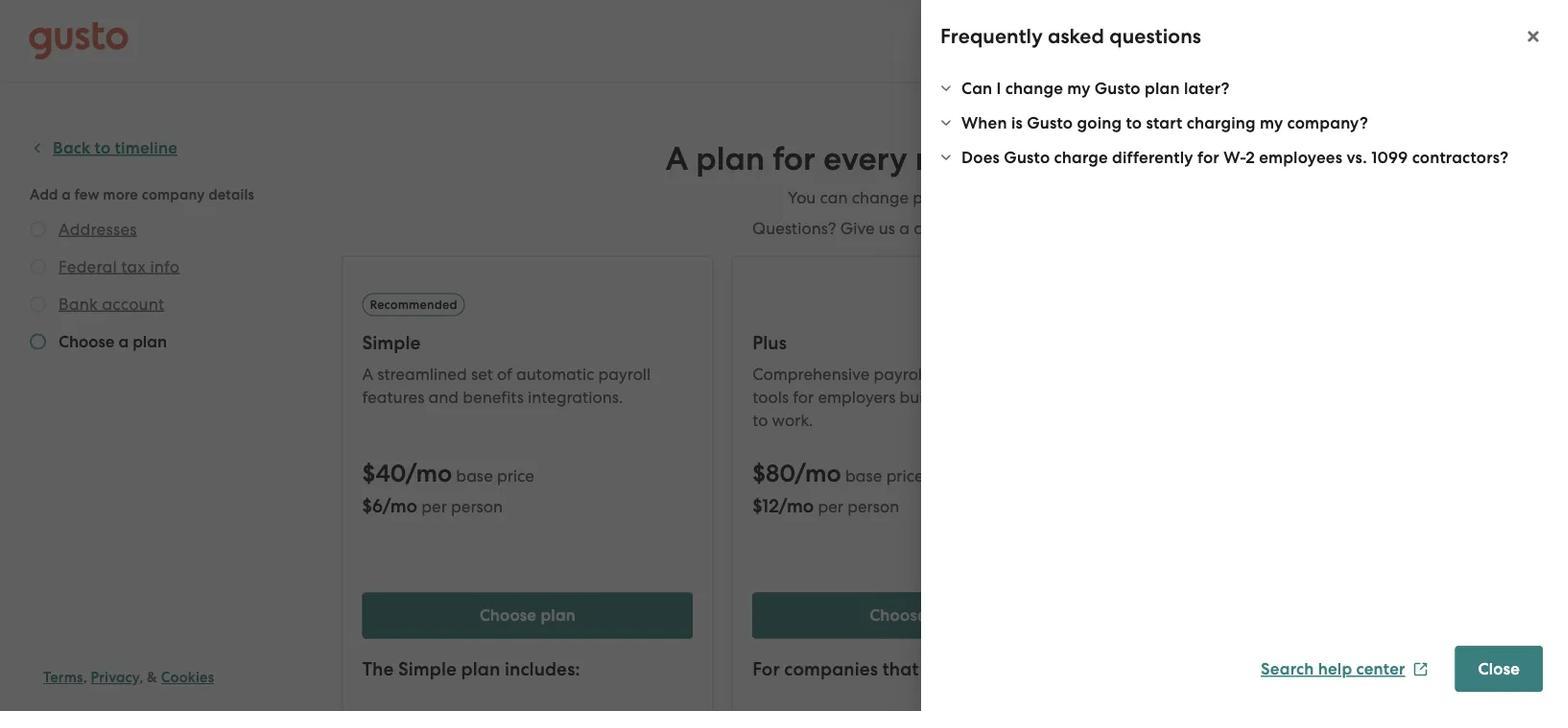 Task type: describe. For each thing, give the bounding box(es) containing it.
charging
[[1187, 113, 1256, 132]]

questions
[[1110, 24, 1202, 48]]

/mo down 80
[[779, 495, 814, 517]]

to inside comprehensive payroll, benefits, and hr tools for employers building a great place to work.
[[753, 410, 768, 430]]

6
[[372, 495, 383, 517]]

company?
[[1288, 113, 1369, 132]]

0 horizontal spatial my
[[1068, 78, 1091, 98]]

1 vertical spatial my
[[1260, 113, 1284, 132]]

for inside frequently asked questions dialog
[[1198, 147, 1220, 167]]

hr
[[1038, 364, 1060, 383]]

plan inside a plan for every modern business you can change plans at any time.
[[696, 140, 765, 179]]

choose plan button for 80
[[753, 593, 1083, 639]]

you
[[788, 188, 816, 207]]

1 vertical spatial gusto
[[1027, 113, 1073, 132]]

employees
[[1259, 147, 1343, 167]]

80
[[766, 459, 795, 488]]

automatic
[[516, 364, 594, 383]]

later?
[[1184, 78, 1230, 98]]

1 vertical spatial simple
[[398, 658, 457, 681]]

can i change my gusto plan later?
[[962, 78, 1230, 98]]

privacy link
[[91, 669, 139, 686]]

of
[[497, 364, 512, 383]]

questions? give us a call at
[[753, 219, 960, 238]]

work.
[[772, 410, 813, 430]]

choose for 40
[[480, 606, 537, 625]]

cookies button
[[161, 666, 214, 689]]

when
[[962, 113, 1008, 132]]

&
[[147, 669, 157, 686]]

payroll,
[[874, 364, 931, 383]]

a for streamlined
[[362, 364, 373, 383]]

frequently asked questions
[[941, 24, 1202, 48]]

frequently
[[941, 24, 1043, 48]]

0 vertical spatial a
[[900, 219, 910, 238]]

for companies that need: for /mo
[[753, 658, 972, 681]]

2 , from the left
[[139, 669, 143, 686]]

cookies
[[161, 669, 214, 686]]

for for $ 40 /mo base price $ 6 /mo per person
[[1143, 658, 1170, 681]]

a plan for every modern business you can change plans at any time.
[[666, 140, 1170, 207]]

account menu element
[[1192, 0, 1534, 82]]

payroll
[[598, 364, 651, 383]]

choose plan button for 40
[[362, 593, 693, 639]]

to inside frequently asked questions dialog
[[1126, 113, 1142, 132]]

change inside frequently asked questions dialog
[[1006, 78, 1064, 98]]

any
[[978, 188, 1006, 207]]

streamlined
[[377, 364, 467, 383]]

modern
[[915, 140, 1034, 179]]

choose plan for 40
[[480, 606, 576, 625]]

search help center link
[[1261, 659, 1429, 679]]

plus
[[753, 332, 787, 354]]

includes:
[[505, 658, 580, 681]]

can
[[820, 188, 848, 207]]

person for 40
[[451, 497, 503, 516]]

a streamlined set of automatic payroll features and benefits integrations.
[[362, 364, 651, 406]]

price for 80
[[887, 466, 924, 485]]

1099
[[1372, 147, 1408, 167]]

for inside a plan for every modern business you can change plans at any time.
[[773, 140, 816, 179]]

that for $ 40 /mo base price $ 6 /mo per person
[[1273, 658, 1309, 681]]

building
[[900, 387, 962, 406]]

recommended
[[370, 297, 458, 312]]

at inside a plan for every modern business you can change plans at any time.
[[958, 188, 974, 207]]

for for /mo
[[753, 658, 780, 681]]

the
[[362, 658, 394, 681]]

does
[[962, 147, 1000, 167]]

per for 80
[[818, 497, 844, 516]]

great
[[980, 387, 1021, 406]]

features
[[362, 387, 425, 406]]

search help center
[[1261, 659, 1406, 679]]

differently
[[1113, 147, 1194, 167]]

comprehensive
[[753, 364, 870, 383]]

home image
[[29, 22, 129, 60]]

can
[[962, 78, 993, 98]]

0 vertical spatial simple
[[362, 332, 421, 354]]

companies for /mo
[[785, 658, 878, 681]]

is
[[1012, 113, 1023, 132]]



Task type: vqa. For each thing, say whether or not it's contained in the screenshot.
rightmost the set
no



Task type: locate. For each thing, give the bounding box(es) containing it.
/mo down features
[[406, 459, 452, 488]]

1 horizontal spatial my
[[1260, 113, 1284, 132]]

a for plan
[[666, 140, 688, 179]]

that for /mo
[[883, 658, 919, 681]]

0 vertical spatial change
[[1006, 78, 1064, 98]]

price down comprehensive payroll, benefits, and hr tools for employers building a great place to work.
[[887, 466, 924, 485]]

1 horizontal spatial choose
[[870, 606, 927, 625]]

0 vertical spatial a
[[666, 140, 688, 179]]

privacy
[[91, 669, 139, 686]]

vs.
[[1347, 147, 1368, 167]]

companies
[[785, 658, 878, 681], [1175, 658, 1269, 681]]

faqs button
[[1467, 152, 1529, 175]]

for inside comprehensive payroll, benefits, and hr tools for employers building a great place to work.
[[793, 387, 814, 406]]

0 horizontal spatial to
[[753, 410, 768, 430]]

a down benefits,
[[966, 387, 976, 406]]

1 need: from the left
[[924, 658, 972, 681]]

0 horizontal spatial a
[[362, 364, 373, 383]]

0 horizontal spatial a
[[900, 219, 910, 238]]

benefits,
[[935, 364, 1000, 383]]

a
[[900, 219, 910, 238], [966, 387, 976, 406]]

price
[[497, 466, 535, 485], [887, 466, 924, 485]]

0 horizontal spatial that
[[883, 658, 919, 681]]

center
[[1357, 659, 1406, 679]]

at
[[958, 188, 974, 207], [944, 219, 960, 238]]

0 horizontal spatial per
[[422, 497, 447, 516]]

need: for $ 40 /mo base price $ 6 /mo per person
[[1314, 658, 1363, 681]]

1 horizontal spatial need:
[[1314, 658, 1363, 681]]

1 horizontal spatial that
[[1273, 658, 1309, 681]]

at right call
[[944, 219, 960, 238]]

benefits
[[463, 387, 524, 406]]

change
[[1006, 78, 1064, 98], [852, 188, 909, 207]]

0 horizontal spatial change
[[852, 188, 909, 207]]

and inside comprehensive payroll, benefits, and hr tools for employers building a great place to work.
[[1004, 364, 1034, 383]]

every
[[824, 140, 908, 179]]

simple up streamlined
[[362, 332, 421, 354]]

set
[[471, 364, 493, 383]]

need:
[[924, 658, 972, 681], [1314, 658, 1363, 681]]

0 horizontal spatial for companies that need:
[[753, 658, 972, 681]]

for left 'w-'
[[1198, 147, 1220, 167]]

my
[[1068, 78, 1091, 98], [1260, 113, 1284, 132]]

business
[[1042, 140, 1170, 179]]

time.
[[1010, 188, 1048, 207]]

questions?
[[753, 219, 837, 238]]

0 horizontal spatial ,
[[83, 669, 87, 686]]

a inside a plan for every modern business you can change plans at any time.
[[666, 140, 688, 179]]

1 horizontal spatial and
[[1004, 364, 1034, 383]]

1 horizontal spatial a
[[966, 387, 976, 406]]

charge
[[1054, 147, 1108, 167]]

and inside a streamlined set of automatic payroll features and benefits integrations.
[[429, 387, 459, 406]]

gusto down is
[[1004, 147, 1050, 167]]

need: for /mo
[[924, 658, 972, 681]]

that
[[883, 658, 919, 681], [1273, 658, 1309, 681]]

my up employees
[[1260, 113, 1284, 132]]

2 vertical spatial gusto
[[1004, 147, 1050, 167]]

1 vertical spatial at
[[944, 219, 960, 238]]

per
[[422, 497, 447, 516], [818, 497, 844, 516]]

us
[[879, 219, 896, 238]]

base inside $ 80 /mo base price $ 12 /mo per person
[[846, 466, 883, 485]]

1 person from the left
[[451, 497, 503, 516]]

1 horizontal spatial ,
[[139, 669, 143, 686]]

start
[[1146, 113, 1183, 132]]

base for 80
[[846, 466, 883, 485]]

and
[[1004, 364, 1034, 383], [429, 387, 459, 406]]

2 for companies that need: from the left
[[1143, 658, 1363, 681]]

choose
[[480, 606, 537, 625], [870, 606, 927, 625]]

1 horizontal spatial companies
[[1175, 658, 1269, 681]]

1 per from the left
[[422, 497, 447, 516]]

companies for $ 40 /mo base price $ 6 /mo per person
[[1175, 658, 1269, 681]]

1 for companies that need: from the left
[[753, 658, 972, 681]]

1 companies from the left
[[785, 658, 878, 681]]

2 choose plan from the left
[[870, 606, 966, 625]]

1 horizontal spatial for companies that need:
[[1143, 658, 1363, 681]]

a inside comprehensive payroll, benefits, and hr tools for employers building a great place to work.
[[966, 387, 976, 406]]

$
[[362, 459, 376, 488], [753, 459, 766, 488], [362, 495, 372, 517], [753, 495, 762, 517]]

per right 12
[[818, 497, 844, 516]]

0 vertical spatial my
[[1068, 78, 1091, 98]]

for companies that need:
[[753, 658, 972, 681], [1143, 658, 1363, 681]]

change right "i"
[[1006, 78, 1064, 98]]

2 that from the left
[[1273, 658, 1309, 681]]

2 choose plan button from the left
[[753, 593, 1083, 639]]

base for 40
[[456, 466, 493, 485]]

0 vertical spatial at
[[958, 188, 974, 207]]

price inside $ 80 /mo base price $ 12 /mo per person
[[887, 466, 924, 485]]

1 , from the left
[[83, 669, 87, 686]]

does gusto charge differently for w-2 employees vs. 1099 contractors?
[[962, 147, 1509, 167]]

i
[[997, 78, 1002, 98]]

the simple plan includes:
[[362, 658, 580, 681]]

2 companies from the left
[[1175, 658, 1269, 681]]

per right 6 at the bottom
[[422, 497, 447, 516]]

plan inside frequently asked questions dialog
[[1145, 78, 1180, 98]]

per inside $ 40 /mo base price $ 6 /mo per person
[[422, 497, 447, 516]]

close
[[1479, 659, 1520, 679]]

2 base from the left
[[846, 466, 883, 485]]

0 vertical spatial and
[[1004, 364, 1034, 383]]

2 for from the left
[[1143, 658, 1170, 681]]

person
[[451, 497, 503, 516], [848, 497, 900, 516]]

a right us
[[900, 219, 910, 238]]

1 vertical spatial a
[[966, 387, 976, 406]]

1 choose from the left
[[480, 606, 537, 625]]

faqs
[[1490, 154, 1529, 173]]

simple
[[362, 332, 421, 354], [398, 658, 457, 681]]

0 horizontal spatial choose plan
[[480, 606, 576, 625]]

1 choose plan from the left
[[480, 606, 576, 625]]

going
[[1077, 113, 1122, 132]]

choose plan for 80
[[870, 606, 966, 625]]

$ 80 /mo base price $ 12 /mo per person
[[753, 459, 924, 517]]

for companies that need: for $ 40 /mo base price $ 6 /mo per person
[[1143, 658, 1363, 681]]

asked
[[1048, 24, 1105, 48]]

contractors?
[[1413, 147, 1509, 167]]

1 choose plan button from the left
[[362, 593, 693, 639]]

base
[[456, 466, 493, 485], [846, 466, 883, 485]]

for
[[753, 658, 780, 681], [1143, 658, 1170, 681]]

give
[[841, 219, 875, 238]]

1 price from the left
[[497, 466, 535, 485]]

1 horizontal spatial a
[[666, 140, 688, 179]]

change up us
[[852, 188, 909, 207]]

search
[[1261, 659, 1314, 679]]

place
[[1025, 387, 1067, 406]]

terms
[[43, 669, 83, 686]]

w-
[[1224, 147, 1246, 167]]

a
[[666, 140, 688, 179], [362, 364, 373, 383]]

gusto up going
[[1095, 78, 1141, 98]]

/mo down work. at the bottom of page
[[795, 459, 842, 488]]

1 horizontal spatial person
[[848, 497, 900, 516]]

2 person from the left
[[848, 497, 900, 516]]

to down tools
[[753, 410, 768, 430]]

12
[[762, 495, 779, 517]]

0 horizontal spatial need:
[[924, 658, 972, 681]]

at left any
[[958, 188, 974, 207]]

close button
[[1456, 646, 1543, 692]]

0 horizontal spatial person
[[451, 497, 503, 516]]

a inside a streamlined set of automatic payroll features and benefits integrations.
[[362, 364, 373, 383]]

choose plan button
[[362, 593, 693, 639], [753, 593, 1083, 639]]

and up great
[[1004, 364, 1034, 383]]

0 vertical spatial gusto
[[1095, 78, 1141, 98]]

integrations.
[[528, 387, 623, 406]]

2
[[1246, 147, 1255, 167]]

choose for 80
[[870, 606, 927, 625]]

1 horizontal spatial choose plan button
[[753, 593, 1083, 639]]

plans
[[913, 188, 954, 207]]

/mo down 40
[[383, 495, 418, 517]]

help
[[1319, 659, 1353, 679]]

change inside a plan for every modern business you can change plans at any time.
[[852, 188, 909, 207]]

person for 80
[[848, 497, 900, 516]]

1 base from the left
[[456, 466, 493, 485]]

1 horizontal spatial to
[[1126, 113, 1142, 132]]

price down benefits
[[497, 466, 535, 485]]

, left &
[[139, 669, 143, 686]]

person inside $ 80 /mo base price $ 12 /mo per person
[[848, 497, 900, 516]]

simple right the
[[398, 658, 457, 681]]

1 horizontal spatial change
[[1006, 78, 1064, 98]]

comprehensive payroll, benefits, and hr tools for employers building a great place to work.
[[753, 364, 1067, 430]]

1 for from the left
[[753, 658, 780, 681]]

2 price from the left
[[887, 466, 924, 485]]

1 horizontal spatial choose plan
[[870, 606, 966, 625]]

1 that from the left
[[883, 658, 919, 681]]

employers
[[818, 387, 896, 406]]

1 horizontal spatial base
[[846, 466, 883, 485]]

terms , privacy , & cookies
[[43, 669, 214, 686]]

to left start
[[1126, 113, 1142, 132]]

gusto right is
[[1027, 113, 1073, 132]]

choose plan
[[480, 606, 576, 625], [870, 606, 966, 625]]

frequently asked questions dialog
[[921, 0, 1563, 711]]

2 need: from the left
[[1314, 658, 1363, 681]]

1 horizontal spatial price
[[887, 466, 924, 485]]

to
[[1126, 113, 1142, 132], [753, 410, 768, 430]]

price inside $ 40 /mo base price $ 6 /mo per person
[[497, 466, 535, 485]]

for up you
[[773, 140, 816, 179]]

0 horizontal spatial choose
[[480, 606, 537, 625]]

my up going
[[1068, 78, 1091, 98]]

per for 40
[[422, 497, 447, 516]]

0 vertical spatial to
[[1126, 113, 1142, 132]]

base inside $ 40 /mo base price $ 6 /mo per person
[[456, 466, 493, 485]]

2 choose from the left
[[870, 606, 927, 625]]

person inside $ 40 /mo base price $ 6 /mo per person
[[451, 497, 503, 516]]

plan
[[1145, 78, 1180, 98], [696, 140, 765, 179], [541, 606, 576, 625], [931, 606, 966, 625], [461, 658, 500, 681]]

2 per from the left
[[818, 497, 844, 516]]

base down benefits
[[456, 466, 493, 485]]

0 horizontal spatial and
[[429, 387, 459, 406]]

terms link
[[43, 669, 83, 686]]

when is gusto going to start charging my company?
[[962, 113, 1369, 132]]

,
[[83, 669, 87, 686], [139, 669, 143, 686]]

base down employers
[[846, 466, 883, 485]]

1 vertical spatial and
[[429, 387, 459, 406]]

call
[[914, 219, 940, 238]]

1 horizontal spatial per
[[818, 497, 844, 516]]

40
[[376, 459, 406, 488]]

tools
[[753, 387, 789, 406]]

for down comprehensive
[[793, 387, 814, 406]]

1 vertical spatial a
[[362, 364, 373, 383]]

1 vertical spatial change
[[852, 188, 909, 207]]

and down streamlined
[[429, 387, 459, 406]]

per inside $ 80 /mo base price $ 12 /mo per person
[[818, 497, 844, 516]]

/mo
[[406, 459, 452, 488], [795, 459, 842, 488], [383, 495, 418, 517], [779, 495, 814, 517]]

0 horizontal spatial base
[[456, 466, 493, 485]]

0 horizontal spatial for
[[753, 658, 780, 681]]

1 vertical spatial to
[[753, 410, 768, 430]]

1 horizontal spatial for
[[1143, 658, 1170, 681]]

0 horizontal spatial price
[[497, 466, 535, 485]]

0 horizontal spatial choose plan button
[[362, 593, 693, 639]]

0 horizontal spatial companies
[[785, 658, 878, 681]]

$ 40 /mo base price $ 6 /mo per person
[[362, 459, 535, 517]]

price for 40
[[497, 466, 535, 485]]

, left privacy
[[83, 669, 87, 686]]



